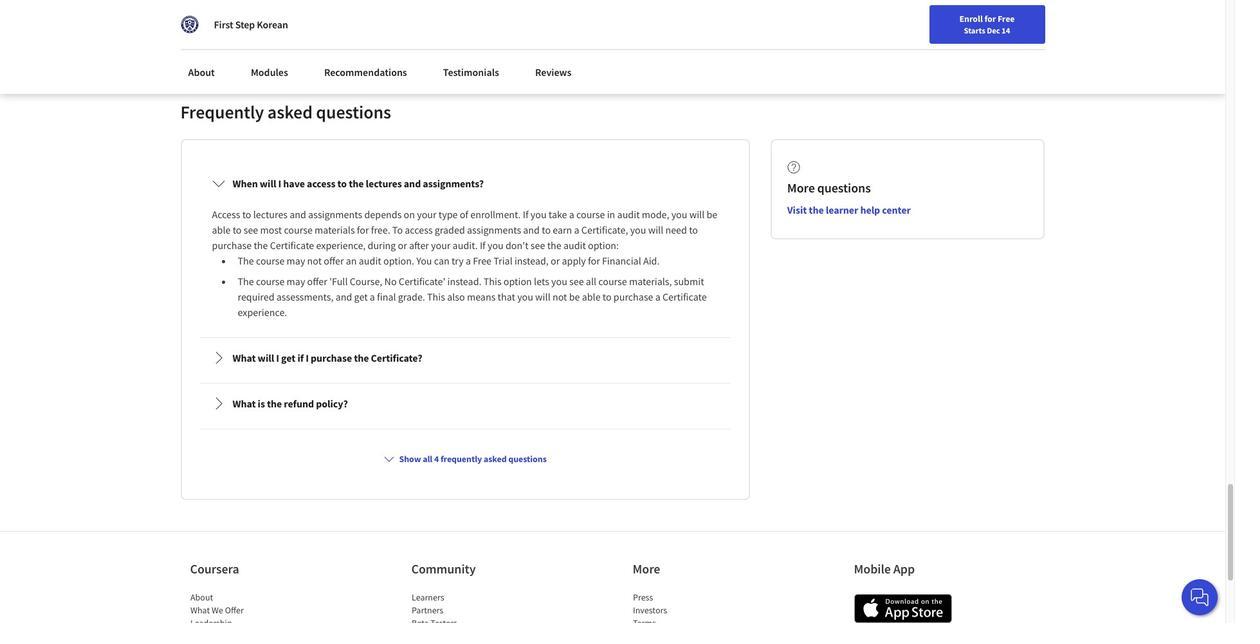 Task type: locate. For each thing, give the bounding box(es) containing it.
all inside dropdown button
[[423, 453, 433, 465]]

be inside the access to lectures and assignments depends on your type of enrollment. if you take a course in audit mode, you will be able to see most course materials for free. to access graded assignments and to earn a certificate, you will need to purchase the certificate experience, during or after your audit. if you don't see the audit option:
[[707, 208, 718, 221]]

not down apply
[[553, 291, 567, 303]]

or
[[398, 239, 407, 252], [551, 254, 560, 267]]

0 horizontal spatial free
[[473, 254, 492, 267]]

the down earn
[[548, 239, 562, 252]]

new
[[906, 41, 923, 52]]

will right when
[[260, 177, 276, 190]]

free
[[998, 13, 1015, 24], [473, 254, 492, 267]]

find your new career
[[869, 41, 950, 52]]

you up "need"
[[672, 208, 688, 221]]

lectures up the depends on the left top of the page
[[366, 177, 402, 190]]

see left the most
[[244, 224, 258, 236]]

press
[[633, 592, 653, 603]]

access to lectures and assignments depends on your type of enrollment. if you take a course in audit mode, you will be able to see most course materials for free. to access graded assignments and to earn a certificate, you will need to purchase the certificate experience, during or after your audit. if you don't see the audit option:
[[212, 208, 720, 252]]

offer up assessments,
[[307, 275, 328, 288]]

able down apply
[[582, 291, 601, 303]]

course left in
[[577, 208, 605, 221]]

offer
[[225, 605, 244, 616]]

2 the from the top
[[238, 275, 254, 288]]

you left take
[[531, 208, 547, 221]]

enroll for free starts dec 14
[[960, 13, 1015, 35]]

about inside about what we offer
[[190, 592, 213, 603]]

coursera
[[190, 561, 239, 577]]

to down access
[[233, 224, 242, 236]]

1 vertical spatial assignments
[[467, 224, 521, 236]]

offer down experience,
[[324, 254, 344, 267]]

0 vertical spatial if
[[523, 208, 529, 221]]

to down financial
[[603, 291, 612, 303]]

0 vertical spatial what
[[233, 352, 256, 365]]

purchase inside dropdown button
[[311, 352, 352, 365]]

access
[[212, 208, 240, 221]]

to up materials
[[338, 177, 347, 190]]

assignments down enrollment.
[[467, 224, 521, 236]]

0 horizontal spatial purchase
[[212, 239, 252, 252]]

can
[[434, 254, 450, 267]]

enroll
[[960, 13, 983, 24]]

list
[[190, 591, 300, 623], [412, 591, 521, 623], [633, 591, 743, 623]]

1 horizontal spatial access
[[405, 224, 433, 236]]

1 horizontal spatial questions
[[509, 453, 547, 465]]

1 vertical spatial free
[[473, 254, 492, 267]]

may for not
[[287, 254, 305, 267]]

0 horizontal spatial if
[[480, 239, 486, 252]]

see
[[244, 224, 258, 236], [531, 239, 546, 252], [570, 275, 584, 288]]

lets
[[534, 275, 550, 288]]

1 horizontal spatial audit
[[564, 239, 586, 252]]

your right find
[[887, 41, 904, 52]]

course down the most
[[256, 254, 285, 267]]

also
[[447, 291, 465, 303]]

0 vertical spatial this
[[484, 275, 502, 288]]

and down 'full
[[336, 291, 352, 303]]

list containing about
[[190, 591, 300, 623]]

3 list from the left
[[633, 591, 743, 623]]

1 vertical spatial about link
[[190, 592, 213, 603]]

to right "need"
[[690, 224, 698, 236]]

0 vertical spatial lectures
[[366, 177, 402, 190]]

purchase down access
[[212, 239, 252, 252]]

0 vertical spatial get
[[354, 291, 368, 303]]

0 vertical spatial be
[[707, 208, 718, 221]]

1 list item from the left
[[190, 617, 300, 623]]

about up frequently
[[188, 66, 215, 79]]

see down apply
[[570, 275, 584, 288]]

i left have
[[278, 177, 281, 190]]

0 vertical spatial more
[[788, 180, 815, 196]]

a right earn
[[575, 224, 580, 236]]

lectures inside dropdown button
[[366, 177, 402, 190]]

your up the can
[[431, 239, 451, 252]]

more up visit
[[788, 180, 815, 196]]

1 horizontal spatial lectures
[[366, 177, 402, 190]]

0 horizontal spatial list item
[[190, 617, 300, 623]]

learner
[[826, 204, 859, 217]]

free left trial
[[473, 254, 492, 267]]

0 horizontal spatial all
[[423, 453, 433, 465]]

0 horizontal spatial get
[[281, 352, 296, 365]]

learners partners
[[412, 592, 444, 616]]

1 horizontal spatial certificate
[[663, 291, 707, 303]]

option:
[[588, 239, 619, 252]]

show all 4 frequently asked questions button
[[379, 448, 552, 471]]

more up press
[[633, 561, 661, 577]]

yonsei university image
[[181, 15, 199, 33]]

audit right an
[[359, 254, 382, 267]]

1 vertical spatial asked
[[484, 453, 507, 465]]

1 horizontal spatial not
[[553, 291, 567, 303]]

questions inside the 'show all 4 frequently asked questions' dropdown button
[[509, 453, 547, 465]]

0 vertical spatial access
[[307, 177, 336, 190]]

what left we
[[190, 605, 210, 616]]

0 horizontal spatial audit
[[359, 254, 382, 267]]

a down materials,
[[656, 291, 661, 303]]

1 vertical spatial all
[[423, 453, 433, 465]]

0 horizontal spatial access
[[307, 177, 336, 190]]

a left final
[[370, 291, 375, 303]]

access inside the access to lectures and assignments depends on your type of enrollment. if you take a course in audit mode, you will be able to see most course materials for free. to access graded assignments and to earn a certificate, you will need to purchase the certificate experience, during or after your audit. if you don't see the audit option:
[[405, 224, 433, 236]]

graded
[[435, 224, 465, 236]]

0 vertical spatial about link
[[181, 58, 223, 86]]

0 vertical spatial assignments
[[308, 208, 363, 221]]

i left "if"
[[276, 352, 279, 365]]

about for about what we offer
[[190, 592, 213, 603]]

1 horizontal spatial for
[[588, 254, 600, 267]]

what down experience.
[[233, 352, 256, 365]]

more
[[788, 180, 815, 196], [633, 561, 661, 577]]

1 vertical spatial or
[[551, 254, 560, 267]]

course up required
[[256, 275, 285, 288]]

0 horizontal spatial lectures
[[253, 208, 288, 221]]

have
[[283, 177, 305, 190]]

what for what is the refund policy?
[[233, 397, 256, 410]]

0 horizontal spatial be
[[569, 291, 580, 303]]

what we offer link
[[190, 605, 244, 616]]

0 vertical spatial or
[[398, 239, 407, 252]]

1 horizontal spatial free
[[998, 13, 1015, 24]]

if right audit.
[[480, 239, 486, 252]]

i inside the when will i have access to the lectures and assignments? dropdown button
[[278, 177, 281, 190]]

2 vertical spatial purchase
[[311, 352, 352, 365]]

audit up apply
[[564, 239, 586, 252]]

purchase down materials,
[[614, 291, 654, 303]]

center
[[883, 204, 911, 217]]

1 vertical spatial may
[[287, 275, 305, 288]]

will inside the when will i have access to the lectures and assignments? dropdown button
[[260, 177, 276, 190]]

questions
[[316, 101, 391, 124], [818, 180, 871, 196], [509, 453, 547, 465]]

1 horizontal spatial more
[[788, 180, 815, 196]]

0 vertical spatial offer
[[324, 254, 344, 267]]

list item down partners
[[412, 617, 521, 623]]

able down access
[[212, 224, 231, 236]]

materials
[[315, 224, 355, 236]]

purchase inside 'the course may offer 'full course, no certificate' instead. this option lets you see all course materials, submit required assessments, and get a final grade. this also means that you will not be able to purchase a certificate experience.'
[[614, 291, 654, 303]]

offer
[[324, 254, 344, 267], [307, 275, 328, 288]]

what is the refund policy? button
[[202, 386, 729, 422]]

0 vertical spatial certificate
[[270, 239, 314, 252]]

final
[[377, 291, 396, 303]]

about
[[188, 66, 215, 79], [190, 592, 213, 603]]

i for have
[[278, 177, 281, 190]]

may inside 'the course may offer 'full course, no certificate' instead. this option lets you see all course materials, submit required assessments, and get a final grade. this also means that you will not be able to purchase a certificate experience.'
[[287, 275, 305, 288]]

will left "if"
[[258, 352, 274, 365]]

and up on
[[404, 177, 421, 190]]

the right is
[[267, 397, 282, 410]]

3 list item from the left
[[633, 617, 743, 623]]

asked right frequently at left bottom
[[484, 453, 507, 465]]

0 vertical spatial for
[[985, 13, 997, 24]]

0 vertical spatial purchase
[[212, 239, 252, 252]]

all down option:
[[586, 275, 597, 288]]

list containing learners
[[412, 591, 521, 623]]

2 list item from the left
[[412, 617, 521, 623]]

able inside 'the course may offer 'full course, no certificate' instead. this option lets you see all course materials, submit required assessments, and get a final grade. this also means that you will not be able to purchase a certificate experience.'
[[582, 291, 601, 303]]

2 horizontal spatial purchase
[[614, 291, 654, 303]]

a right take
[[570, 208, 575, 221]]

learners link
[[412, 592, 444, 603]]

english button
[[956, 26, 1034, 68]]

and down have
[[290, 208, 306, 221]]

when will i have access to the lectures and assignments?
[[233, 177, 484, 190]]

0 vertical spatial able
[[212, 224, 231, 236]]

1 the from the top
[[238, 254, 254, 267]]

course down financial
[[599, 275, 627, 288]]

get inside dropdown button
[[281, 352, 296, 365]]

0 horizontal spatial this
[[427, 291, 445, 303]]

what left is
[[233, 397, 256, 410]]

certificate down the most
[[270, 239, 314, 252]]

0 vertical spatial free
[[998, 13, 1015, 24]]

1 vertical spatial what
[[233, 397, 256, 410]]

what
[[233, 352, 256, 365], [233, 397, 256, 410], [190, 605, 210, 616]]

and
[[404, 177, 421, 190], [290, 208, 306, 221], [524, 224, 540, 236], [336, 291, 352, 303]]

partners link
[[412, 605, 443, 616]]

be right mode,
[[707, 208, 718, 221]]

or up option.
[[398, 239, 407, 252]]

not down experience,
[[307, 254, 322, 267]]

0 horizontal spatial assignments
[[308, 208, 363, 221]]

all left 4
[[423, 453, 433, 465]]

2 horizontal spatial list item
[[633, 617, 743, 623]]

purchase
[[212, 239, 252, 252], [614, 291, 654, 303], [311, 352, 352, 365]]

not inside 'the course may offer 'full course, no certificate' instead. this option lets you see all course materials, submit required assessments, and get a final grade. this also means that you will not be able to purchase a certificate experience.'
[[553, 291, 567, 303]]

about up the what we offer link
[[190, 592, 213, 603]]

1 horizontal spatial list item
[[412, 617, 521, 623]]

2 list from the left
[[412, 591, 521, 623]]

course,
[[350, 275, 383, 288]]

will down lets
[[536, 291, 551, 303]]

1 vertical spatial purchase
[[614, 291, 654, 303]]

lectures inside the access to lectures and assignments depends on your type of enrollment. if you take a course in audit mode, you will be able to see most course materials for free. to access graded assignments and to earn a certificate, you will need to purchase the certificate experience, during or after your audit. if you don't see the audit option:
[[253, 208, 288, 221]]

1 vertical spatial access
[[405, 224, 433, 236]]

visit the learner help center link
[[788, 204, 911, 217]]

is
[[258, 397, 265, 410]]

will right mode,
[[690, 208, 705, 221]]

1 vertical spatial able
[[582, 291, 601, 303]]

free up 14
[[998, 13, 1015, 24]]

2 may from the top
[[287, 275, 305, 288]]

for up dec
[[985, 13, 997, 24]]

for link
[[185, 0, 262, 26]]

your right on
[[417, 208, 437, 221]]

1 horizontal spatial all
[[586, 275, 597, 288]]

2 horizontal spatial see
[[570, 275, 584, 288]]

a right try
[[466, 254, 471, 267]]

no
[[385, 275, 397, 288]]

2 vertical spatial questions
[[509, 453, 547, 465]]

access right have
[[307, 177, 336, 190]]

1 vertical spatial if
[[480, 239, 486, 252]]

2 vertical spatial for
[[588, 254, 600, 267]]

list item for community
[[412, 617, 521, 623]]

if right enrollment.
[[523, 208, 529, 221]]

0 vertical spatial all
[[586, 275, 597, 288]]

0 vertical spatial not
[[307, 254, 322, 267]]

learners
[[412, 592, 444, 603]]

list containing press
[[633, 591, 743, 623]]

1 horizontal spatial purchase
[[311, 352, 352, 365]]

list item
[[190, 617, 300, 623], [412, 617, 521, 623], [633, 617, 743, 623]]

lectures up the most
[[253, 208, 288, 221]]

0 horizontal spatial asked
[[268, 101, 313, 124]]

experience,
[[316, 239, 366, 252]]

None search field
[[183, 34, 492, 60]]

show all 4 frequently asked questions
[[399, 453, 547, 465]]

1 vertical spatial certificate
[[663, 291, 707, 303]]

0 horizontal spatial more
[[633, 561, 661, 577]]

be
[[707, 208, 718, 221], [569, 291, 580, 303]]

for left the free.
[[357, 224, 369, 236]]

2 vertical spatial see
[[570, 275, 584, 288]]

2 vertical spatial audit
[[359, 254, 382, 267]]

1 vertical spatial about
[[190, 592, 213, 603]]

more questions
[[788, 180, 871, 196]]

1 vertical spatial get
[[281, 352, 296, 365]]

the inside 'the course may offer 'full course, no certificate' instead. this option lets you see all course materials, submit required assessments, and get a final grade. this also means that you will not be able to purchase a certificate experience.'
[[238, 275, 254, 288]]

1 list from the left
[[190, 591, 300, 623]]

for
[[985, 13, 997, 24], [357, 224, 369, 236], [588, 254, 600, 267]]

1 vertical spatial questions
[[818, 180, 871, 196]]

2 vertical spatial what
[[190, 605, 210, 616]]

this left also
[[427, 291, 445, 303]]

list for community
[[412, 591, 521, 623]]

trial
[[494, 254, 513, 267]]

0 vertical spatial the
[[238, 254, 254, 267]]

audit right in
[[618, 208, 640, 221]]

for inside the access to lectures and assignments depends on your type of enrollment. if you take a course in audit mode, you will be able to see most course materials for free. to access graded assignments and to earn a certificate, you will need to purchase the certificate experience, during or after your audit. if you don't see the audit option:
[[357, 224, 369, 236]]

0 horizontal spatial or
[[398, 239, 407, 252]]

most
[[260, 224, 282, 236]]

2 horizontal spatial questions
[[818, 180, 871, 196]]

2 horizontal spatial list
[[633, 591, 743, 623]]

1 vertical spatial the
[[238, 275, 254, 288]]

modules link
[[243, 58, 296, 86]]

financial
[[602, 254, 642, 267]]

0 vertical spatial may
[[287, 254, 305, 267]]

assessments,
[[277, 291, 334, 303]]

purchase right "if"
[[311, 352, 352, 365]]

for down option:
[[588, 254, 600, 267]]

1 vertical spatial for
[[357, 224, 369, 236]]

submit
[[674, 275, 705, 288]]

lectures
[[366, 177, 402, 190], [253, 208, 288, 221]]

will
[[260, 177, 276, 190], [690, 208, 705, 221], [649, 224, 664, 236], [536, 291, 551, 303], [258, 352, 274, 365]]

list item for coursera
[[190, 617, 300, 623]]

about for about
[[188, 66, 215, 79]]

1 horizontal spatial if
[[523, 208, 529, 221]]

0 horizontal spatial certificate
[[270, 239, 314, 252]]

starts
[[965, 25, 986, 35]]

and inside dropdown button
[[404, 177, 421, 190]]

for
[[191, 6, 205, 19]]

asked down 'modules'
[[268, 101, 313, 124]]

1 vertical spatial offer
[[307, 275, 328, 288]]

certificate down submit
[[663, 291, 707, 303]]

or left apply
[[551, 254, 560, 267]]

be down apply
[[569, 291, 580, 303]]

list item down offer on the left bottom of the page
[[190, 617, 300, 623]]

about link up the what we offer link
[[190, 592, 213, 603]]

the right visit
[[809, 204, 824, 217]]

1 horizontal spatial be
[[707, 208, 718, 221]]

1 vertical spatial see
[[531, 239, 546, 252]]

list item down investors
[[633, 617, 743, 623]]

1 may from the top
[[287, 254, 305, 267]]

2 horizontal spatial audit
[[618, 208, 640, 221]]

1 vertical spatial more
[[633, 561, 661, 577]]

0 horizontal spatial for
[[357, 224, 369, 236]]

1 horizontal spatial list
[[412, 591, 521, 623]]

access up after
[[405, 224, 433, 236]]

about link up frequently
[[181, 58, 223, 86]]

2 horizontal spatial for
[[985, 13, 997, 24]]

you down option
[[518, 291, 534, 303]]

1 horizontal spatial get
[[354, 291, 368, 303]]

this up means
[[484, 275, 502, 288]]

0 horizontal spatial questions
[[316, 101, 391, 124]]

this
[[484, 275, 502, 288], [427, 291, 445, 303]]

if
[[523, 208, 529, 221], [480, 239, 486, 252]]

certificate inside 'the course may offer 'full course, no certificate' instead. this option lets you see all course materials, submit required assessments, and get a final grade. this also means that you will not be able to purchase a certificate experience.'
[[663, 291, 707, 303]]

i right "if"
[[306, 352, 309, 365]]

1 vertical spatial lectures
[[253, 208, 288, 221]]

we
[[211, 605, 223, 616]]

get down course,
[[354, 291, 368, 303]]

see up the instead,
[[531, 239, 546, 252]]

download on the app store image
[[855, 594, 952, 623]]

korean
[[257, 18, 288, 31]]

help
[[861, 204, 881, 217]]

get
[[354, 291, 368, 303], [281, 352, 296, 365]]

0 vertical spatial asked
[[268, 101, 313, 124]]

assignments up materials
[[308, 208, 363, 221]]

1 vertical spatial not
[[553, 291, 567, 303]]

get left "if"
[[281, 352, 296, 365]]

all
[[586, 275, 597, 288], [423, 453, 433, 465]]

to
[[393, 224, 403, 236]]

1 vertical spatial audit
[[564, 239, 586, 252]]



Task type: vqa. For each thing, say whether or not it's contained in the screenshot.
HEC Paris image
no



Task type: describe. For each thing, give the bounding box(es) containing it.
option
[[504, 275, 532, 288]]

certificate inside the access to lectures and assignments depends on your type of enrollment. if you take a course in audit mode, you will be able to see most course materials for free. to access graded assignments and to earn a certificate, you will need to purchase the certificate experience, during or after your audit. if you don't see the audit option:
[[270, 239, 314, 252]]

all inside 'the course may offer 'full course, no certificate' instead. this option lets you see all course materials, submit required assessments, and get a final grade. this also means that you will not be able to purchase a certificate experience.'
[[586, 275, 597, 288]]

what will i get if i purchase the certificate?
[[233, 352, 423, 365]]

2 vertical spatial your
[[431, 239, 451, 252]]

may for offer
[[287, 275, 305, 288]]

frequently
[[441, 453, 482, 465]]

and up don't
[[524, 224, 540, 236]]

list item for more
[[633, 617, 743, 623]]

'full
[[330, 275, 348, 288]]

you down mode,
[[631, 224, 647, 236]]

will down mode,
[[649, 224, 664, 236]]

instead.
[[448, 275, 482, 288]]

in
[[607, 208, 616, 221]]

and inside 'the course may offer 'full course, no certificate' instead. this option lets you see all course materials, submit required assessments, and get a final grade. this also means that you will not be able to purchase a certificate experience.'
[[336, 291, 352, 303]]

see inside 'the course may offer 'full course, no certificate' instead. this option lets you see all course materials, submit required assessments, and get a final grade. this also means that you will not be able to purchase a certificate experience.'
[[570, 275, 584, 288]]

will inside what will i get if i purchase the certificate? dropdown button
[[258, 352, 274, 365]]

the course may not offer an audit option. you can try a free trial instead, or apply for financial aid.
[[238, 254, 660, 267]]

depends
[[365, 208, 402, 221]]

list for more
[[633, 591, 743, 623]]

free.
[[371, 224, 391, 236]]

testimonials link
[[436, 58, 507, 86]]

community
[[412, 561, 476, 577]]

certificate'
[[399, 275, 446, 288]]

on
[[404, 208, 415, 221]]

reviews
[[536, 66, 572, 79]]

to right access
[[242, 208, 251, 221]]

an
[[346, 254, 357, 267]]

aid.
[[644, 254, 660, 267]]

be inside 'the course may offer 'full course, no certificate' instead. this option lets you see all course materials, submit required assessments, and get a final grade. this also means that you will not be able to purchase a certificate experience.'
[[569, 291, 580, 303]]

partners
[[412, 605, 443, 616]]

earn
[[553, 224, 572, 236]]

what will i get if i purchase the certificate? button
[[202, 340, 729, 376]]

the left certificate?
[[354, 352, 369, 365]]

1 horizontal spatial assignments
[[467, 224, 521, 236]]

experience.
[[238, 306, 287, 319]]

visit the learner help center
[[788, 204, 911, 217]]

if
[[298, 352, 304, 365]]

you up trial
[[488, 239, 504, 252]]

collapsed list
[[197, 161, 734, 499]]

list for coursera
[[190, 591, 300, 623]]

0 horizontal spatial see
[[244, 224, 258, 236]]

or inside the access to lectures and assignments depends on your type of enrollment. if you take a course in audit mode, you will be able to see most course materials for free. to access graded assignments and to earn a certificate, you will need to purchase the certificate experience, during or after your audit. if you don't see the audit option:
[[398, 239, 407, 252]]

about link for frequently asked questions
[[181, 58, 223, 86]]

that
[[498, 291, 516, 303]]

14
[[1002, 25, 1011, 35]]

during
[[368, 239, 396, 252]]

1 horizontal spatial see
[[531, 239, 546, 252]]

means
[[467, 291, 496, 303]]

type
[[439, 208, 458, 221]]

first step korean
[[214, 18, 288, 31]]

recommendations link
[[317, 58, 415, 86]]

get inside 'the course may offer 'full course, no certificate' instead. this option lets you see all course materials, submit required assessments, and get a final grade. this also means that you will not be able to purchase a certificate experience.'
[[354, 291, 368, 303]]

of
[[460, 208, 469, 221]]

free inside enroll for free starts dec 14
[[998, 13, 1015, 24]]

you right lets
[[552, 275, 568, 288]]

testimonials
[[443, 66, 499, 79]]

grade.
[[398, 291, 425, 303]]

option.
[[384, 254, 415, 267]]

0 vertical spatial your
[[887, 41, 904, 52]]

offer inside 'the course may offer 'full course, no certificate' instead. this option lets you see all course materials, submit required assessments, and get a final grade. this also means that you will not be able to purchase a certificate experience.'
[[307, 275, 328, 288]]

the course may offer 'full course, no certificate' instead. this option lets you see all course materials, submit required assessments, and get a final grade. this also means that you will not be able to purchase a certificate experience.
[[238, 275, 709, 319]]

frequently
[[181, 101, 264, 124]]

press link
[[633, 592, 653, 603]]

instead,
[[515, 254, 549, 267]]

career
[[925, 41, 950, 52]]

take
[[549, 208, 567, 221]]

frequently asked questions
[[181, 101, 391, 124]]

1 horizontal spatial this
[[484, 275, 502, 288]]

english
[[979, 40, 1011, 53]]

required
[[238, 291, 275, 303]]

asked inside dropdown button
[[484, 453, 507, 465]]

need
[[666, 224, 687, 236]]

policy?
[[316, 397, 348, 410]]

the for the course may not offer an audit option. you can try a free trial instead, or apply for financial aid.
[[238, 254, 254, 267]]

the for the course may offer 'full course, no certificate' instead. this option lets you see all course materials, submit required assessments, and get a final grade. this also means that you will not be able to purchase a certificate experience.
[[238, 275, 254, 288]]

apply
[[562, 254, 586, 267]]

certificate?
[[371, 352, 423, 365]]

what is the refund policy?
[[233, 397, 348, 410]]

to inside 'the course may offer 'full course, no certificate' instead. this option lets you see all course materials, submit required assessments, and get a final grade. this also means that you will not be able to purchase a certificate experience.'
[[603, 291, 612, 303]]

0 vertical spatial questions
[[316, 101, 391, 124]]

i for get
[[276, 352, 279, 365]]

able inside the access to lectures and assignments depends on your type of enrollment. if you take a course in audit mode, you will be able to see most course materials for free. to access graded assignments and to earn a certificate, you will need to purchase the certificate experience, during or after your audit. if you don't see the audit option:
[[212, 224, 231, 236]]

what for what will i get if i purchase the certificate?
[[233, 352, 256, 365]]

don't
[[506, 239, 529, 252]]

about link for more
[[190, 592, 213, 603]]

materials,
[[630, 275, 672, 288]]

audit.
[[453, 239, 478, 252]]

will inside 'the course may offer 'full course, no certificate' instead. this option lets you see all course materials, submit required assessments, and get a final grade. this also means that you will not be able to purchase a certificate experience.'
[[536, 291, 551, 303]]

when will i have access to the lectures and assignments? button
[[202, 166, 729, 202]]

access inside the when will i have access to the lectures and assignments? dropdown button
[[307, 177, 336, 190]]

what inside about what we offer
[[190, 605, 210, 616]]

investors
[[633, 605, 667, 616]]

dec
[[988, 25, 1001, 35]]

try
[[452, 254, 464, 267]]

1 vertical spatial your
[[417, 208, 437, 221]]

mode,
[[642, 208, 670, 221]]

0 horizontal spatial not
[[307, 254, 322, 267]]

the up materials
[[349, 177, 364, 190]]

more for more
[[633, 561, 661, 577]]

find
[[869, 41, 886, 52]]

recommendations
[[324, 66, 407, 79]]

press investors
[[633, 592, 667, 616]]

course right the most
[[284, 224, 313, 236]]

more for more questions
[[788, 180, 815, 196]]

free inside collapsed list
[[473, 254, 492, 267]]

refund
[[284, 397, 314, 410]]

1 horizontal spatial or
[[551, 254, 560, 267]]

when
[[233, 177, 258, 190]]

chat with us image
[[1190, 587, 1211, 608]]

for inside enroll for free starts dec 14
[[985, 13, 997, 24]]

purchase inside the access to lectures and assignments depends on your type of enrollment. if you take a course in audit mode, you will be able to see most course materials for free. to access graded assignments and to earn a certificate, you will need to purchase the certificate experience, during or after your audit. if you don't see the audit option:
[[212, 239, 252, 252]]

enrollment.
[[471, 208, 521, 221]]

4
[[434, 453, 439, 465]]

after
[[409, 239, 429, 252]]

find your new career link
[[863, 39, 956, 55]]

modules
[[251, 66, 288, 79]]

investors link
[[633, 605, 667, 616]]

mobile app
[[855, 561, 915, 577]]

to left earn
[[542, 224, 551, 236]]

reviews link
[[528, 58, 580, 86]]

0 vertical spatial audit
[[618, 208, 640, 221]]

to inside dropdown button
[[338, 177, 347, 190]]

visit
[[788, 204, 807, 217]]

certificate,
[[582, 224, 629, 236]]

first
[[214, 18, 233, 31]]

the down the most
[[254, 239, 268, 252]]



